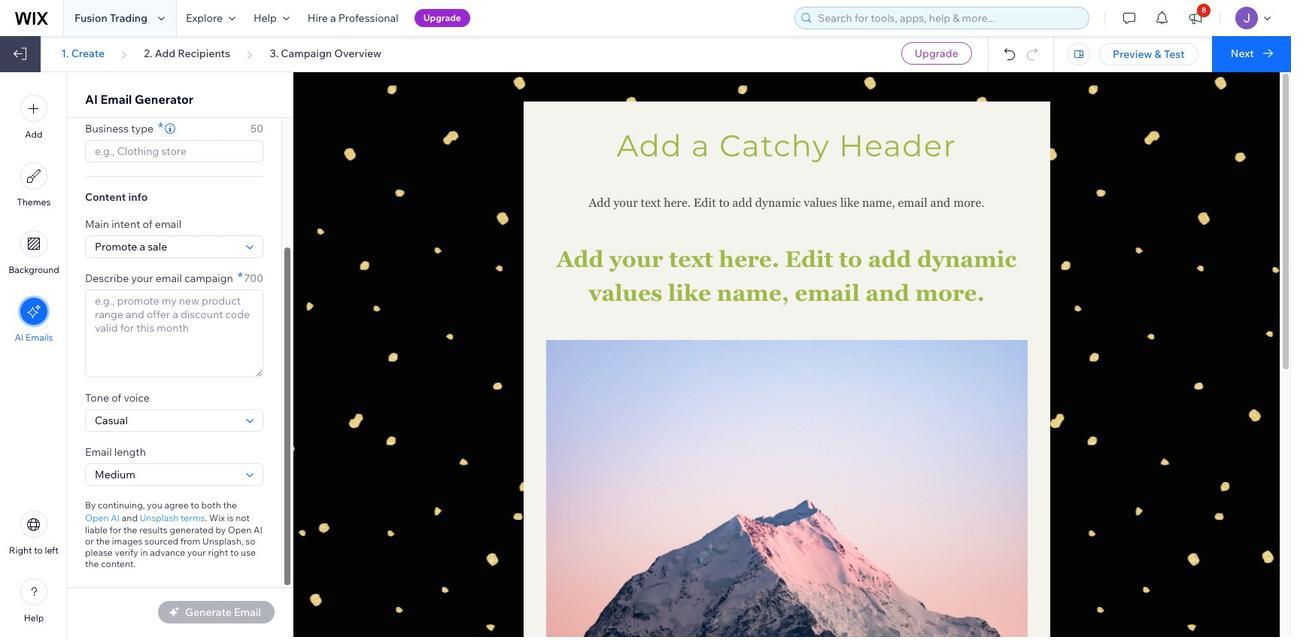 Task type: vqa. For each thing, say whether or not it's contained in the screenshot.
the leftmost WITH
no



Task type: locate. For each thing, give the bounding box(es) containing it.
fusion
[[75, 11, 107, 25]]

content info
[[85, 190, 148, 204]]

0 vertical spatial more.
[[954, 196, 985, 210]]

1 vertical spatial add your text here. edit to add dynamic values like name, email and more.
[[557, 246, 1023, 306]]

a right hire
[[330, 11, 336, 25]]

open ai link
[[85, 511, 120, 525]]

None field
[[90, 236, 242, 257], [90, 410, 242, 431], [90, 464, 242, 485], [90, 236, 242, 257], [90, 410, 242, 431], [90, 464, 242, 485]]

open
[[85, 512, 109, 523], [228, 525, 252, 536]]

ai inside . wix is not liable for the results generated by open ai or the images sourced from unsplash, so please verify in advance your right to use the content.
[[254, 525, 263, 536]]

1 vertical spatial name,
[[717, 280, 789, 306]]

the
[[223, 500, 237, 511], [123, 525, 137, 536], [96, 536, 110, 547], [85, 558, 99, 570]]

0 horizontal spatial of
[[111, 391, 121, 405]]

help button down right to left
[[20, 579, 47, 624]]

1 vertical spatial like
[[668, 280, 711, 306]]

8 button
[[1179, 0, 1212, 36]]

0 vertical spatial edit
[[694, 196, 716, 210]]

more. inside add your text here. edit to add dynamic values like name, email and more.
[[916, 280, 985, 306]]

0 horizontal spatial dynamic
[[755, 196, 801, 210]]

email inside describe your email campaign * 700
[[156, 272, 182, 285]]

1 vertical spatial add
[[868, 246, 912, 272]]

1 vertical spatial help
[[24, 613, 44, 624]]

background
[[8, 264, 59, 275]]

add
[[733, 196, 753, 210], [868, 246, 912, 272]]

*
[[158, 119, 163, 136], [238, 269, 243, 286]]

and
[[931, 196, 951, 210], [866, 280, 910, 306], [122, 512, 138, 523]]

is
[[227, 512, 234, 523]]

0 vertical spatial name,
[[863, 196, 895, 210]]

by continuing, you agree to both the open ai and unsplash terms
[[85, 500, 237, 523]]

name,
[[863, 196, 895, 210], [717, 280, 789, 306]]

help up 3.
[[254, 11, 277, 25]]

1 horizontal spatial text
[[669, 246, 713, 272]]

trading
[[110, 11, 148, 25]]

unsplash terms link
[[140, 511, 205, 525]]

1 horizontal spatial add
[[868, 246, 912, 272]]

text
[[641, 196, 661, 210], [669, 246, 713, 272]]

preview & test button
[[1100, 43, 1199, 65]]

add your text here. edit to add dynamic values like name, email and more.
[[589, 196, 985, 210], [557, 246, 1023, 306]]

0 vertical spatial text
[[641, 196, 661, 210]]

1.
[[61, 47, 69, 60]]

700
[[244, 272, 263, 285]]

* left 700
[[238, 269, 243, 286]]

the right or
[[96, 536, 110, 547]]

2. add recipients link
[[144, 47, 230, 60]]

1 horizontal spatial like
[[840, 196, 860, 210]]

here. inside add your text here. edit to add dynamic values like name, email and more.
[[719, 246, 780, 272]]

1 vertical spatial dynamic
[[917, 246, 1017, 272]]

0 vertical spatial a
[[330, 11, 336, 25]]

1 vertical spatial edit
[[785, 246, 833, 272]]

ai up business
[[85, 92, 98, 107]]

hire a professional
[[308, 11, 399, 25]]

0 vertical spatial values
[[804, 196, 837, 210]]

1 vertical spatial upgrade
[[915, 47, 959, 60]]

Search for tools, apps, help & more... field
[[814, 8, 1085, 29]]

0 horizontal spatial like
[[668, 280, 711, 306]]

info
[[128, 190, 148, 204]]

email
[[100, 92, 132, 107], [85, 446, 112, 459]]

1 vertical spatial values
[[589, 280, 663, 306]]

* right type
[[158, 119, 163, 136]]

add button
[[20, 95, 47, 140]]

to inside by continuing, you agree to both the open ai and unsplash terms
[[191, 500, 199, 511]]

ai
[[85, 92, 98, 107], [15, 332, 24, 343], [111, 512, 120, 523], [254, 525, 263, 536]]

a
[[330, 11, 336, 25], [692, 127, 711, 164]]

0 horizontal spatial and
[[122, 512, 138, 523]]

campaign
[[281, 47, 332, 60]]

generator
[[135, 92, 194, 107]]

1 horizontal spatial a
[[692, 127, 711, 164]]

in
[[140, 547, 148, 558]]

1 vertical spatial open
[[228, 525, 252, 536]]

email
[[898, 196, 928, 210], [155, 218, 181, 231], [156, 272, 182, 285], [795, 280, 860, 306]]

upgrade down search for tools, apps, help & more... field on the right
[[915, 47, 959, 60]]

edit inside add your text here. edit to add dynamic values like name, email and more.
[[785, 246, 833, 272]]

create
[[71, 47, 105, 60]]

of right intent
[[143, 218, 153, 231]]

themes button
[[17, 163, 51, 208]]

ai up use
[[254, 525, 263, 536]]

you
[[147, 500, 162, 511]]

preview
[[1113, 47, 1153, 61]]

email up business type *
[[100, 92, 132, 107]]

1 vertical spatial help button
[[20, 579, 47, 624]]

1 vertical spatial more.
[[916, 280, 985, 306]]

next button
[[1212, 36, 1291, 72]]

0 horizontal spatial upgrade button
[[414, 9, 470, 27]]

0 vertical spatial here.
[[664, 196, 691, 210]]

1 vertical spatial *
[[238, 269, 243, 286]]

1 horizontal spatial help button
[[245, 0, 299, 36]]

a left catchy
[[692, 127, 711, 164]]

unsplash,
[[202, 536, 244, 547]]

of right tone
[[111, 391, 121, 405]]

1 horizontal spatial name,
[[863, 196, 895, 210]]

0 horizontal spatial text
[[641, 196, 661, 210]]

open up liable
[[85, 512, 109, 523]]

your inside . wix is not liable for the results generated by open ai or the images sourced from unsplash, so please verify in advance your right to use the content.
[[187, 547, 206, 558]]

0 horizontal spatial a
[[330, 11, 336, 25]]

1 horizontal spatial open
[[228, 525, 252, 536]]

upgrade right professional
[[423, 12, 461, 23]]

1 vertical spatial and
[[866, 280, 910, 306]]

so
[[246, 536, 255, 547]]

and inside by continuing, you agree to both the open ai and unsplash terms
[[122, 512, 138, 523]]

0 horizontal spatial add
[[733, 196, 753, 210]]

text inside add your text here. edit to add dynamic values like name, email and more.
[[669, 246, 713, 272]]

left
[[45, 545, 59, 556]]

1 vertical spatial of
[[111, 391, 121, 405]]

terms
[[181, 512, 205, 523]]

0 vertical spatial like
[[840, 196, 860, 210]]

0 vertical spatial help
[[254, 11, 277, 25]]

open inside by continuing, you agree to both the open ai and unsplash terms
[[85, 512, 109, 523]]

upgrade button right professional
[[414, 9, 470, 27]]

0 horizontal spatial open
[[85, 512, 109, 523]]

1 horizontal spatial dynamic
[[917, 246, 1017, 272]]

0 vertical spatial of
[[143, 218, 153, 231]]

or
[[85, 536, 94, 547]]

1 vertical spatial text
[[669, 246, 713, 272]]

a for professional
[[330, 11, 336, 25]]

0 vertical spatial add your text here. edit to add dynamic values like name, email and more.
[[589, 196, 985, 210]]

1 vertical spatial upgrade button
[[902, 42, 972, 65]]

values
[[804, 196, 837, 210], [589, 280, 663, 306]]

2 vertical spatial and
[[122, 512, 138, 523]]

to
[[719, 196, 730, 210], [839, 246, 863, 272], [191, 500, 199, 511], [34, 545, 43, 556], [230, 547, 239, 558]]

0 horizontal spatial here.
[[664, 196, 691, 210]]

1 horizontal spatial *
[[238, 269, 243, 286]]

0 horizontal spatial upgrade
[[423, 12, 461, 23]]

voice
[[124, 391, 150, 405]]

images
[[112, 536, 142, 547]]

help
[[254, 11, 277, 25], [24, 613, 44, 624]]

fusion trading
[[75, 11, 148, 25]]

upgrade
[[423, 12, 461, 23], [915, 47, 959, 60]]

1 horizontal spatial upgrade
[[915, 47, 959, 60]]

ai up for
[[111, 512, 120, 523]]

2 horizontal spatial and
[[931, 196, 951, 210]]

main
[[85, 218, 109, 231]]

verify
[[115, 547, 138, 558]]

email left length
[[85, 446, 112, 459]]

0 vertical spatial open
[[85, 512, 109, 523]]

1 vertical spatial here.
[[719, 246, 780, 272]]

0 vertical spatial upgrade
[[423, 12, 461, 23]]

1 horizontal spatial and
[[866, 280, 910, 306]]

1 horizontal spatial here.
[[719, 246, 780, 272]]

3. campaign overview link
[[270, 47, 382, 60]]

to inside button
[[34, 545, 43, 556]]

preview & test
[[1113, 47, 1185, 61]]

open down not
[[228, 525, 252, 536]]

ai inside by continuing, you agree to both the open ai and unsplash terms
[[111, 512, 120, 523]]

ai left emails
[[15, 332, 24, 343]]

tone
[[85, 391, 109, 405]]

your
[[614, 196, 638, 210], [610, 246, 664, 272], [131, 272, 153, 285], [187, 547, 206, 558]]

0 horizontal spatial name,
[[717, 280, 789, 306]]

add inside button
[[25, 129, 43, 140]]

help down right to left
[[24, 613, 44, 624]]

the up is
[[223, 500, 237, 511]]

themes
[[17, 196, 51, 208]]

1 horizontal spatial help
[[254, 11, 277, 25]]

background button
[[8, 230, 59, 275]]

ai inside button
[[15, 332, 24, 343]]

1 horizontal spatial edit
[[785, 246, 833, 272]]

add
[[155, 47, 176, 60], [617, 127, 683, 164], [25, 129, 43, 140], [589, 196, 611, 210], [557, 246, 604, 272]]

1 vertical spatial a
[[692, 127, 711, 164]]

upgrade button down search for tools, apps, help & more... field on the right
[[902, 42, 972, 65]]

0 horizontal spatial help button
[[20, 579, 47, 624]]

.
[[205, 512, 207, 523]]

upgrade for rightmost "upgrade" button
[[915, 47, 959, 60]]

help button up 3.
[[245, 0, 299, 36]]

0 vertical spatial *
[[158, 119, 163, 136]]

tone of voice
[[85, 391, 150, 405]]



Task type: describe. For each thing, give the bounding box(es) containing it.
1 horizontal spatial of
[[143, 218, 153, 231]]

test
[[1164, 47, 1185, 61]]

0 horizontal spatial *
[[158, 119, 163, 136]]

content
[[85, 190, 126, 204]]

ai email generator
[[85, 92, 194, 107]]

name, inside add your text here. edit to add dynamic values like name, email and more.
[[717, 280, 789, 306]]

business
[[85, 122, 129, 135]]

add a catchy header
[[617, 127, 957, 164]]

0 horizontal spatial edit
[[694, 196, 716, 210]]

to inside add your text here. edit to add dynamic values like name, email and more.
[[839, 246, 863, 272]]

describe
[[85, 272, 129, 285]]

right
[[9, 545, 32, 556]]

the inside by continuing, you agree to both the open ai and unsplash terms
[[223, 500, 237, 511]]

recipients
[[178, 47, 230, 60]]

explore
[[186, 11, 223, 25]]

Business type field
[[90, 141, 258, 162]]

intent
[[111, 218, 140, 231]]

the down or
[[85, 558, 99, 570]]

Describe your email campaign text field
[[86, 291, 263, 377]]

0 horizontal spatial values
[[589, 280, 663, 306]]

emails
[[26, 332, 53, 343]]

right to left
[[9, 545, 59, 556]]

for
[[110, 525, 121, 536]]

0 vertical spatial add
[[733, 196, 753, 210]]

main intent of email
[[85, 218, 181, 231]]

add inside add your text here. edit to add dynamic values like name, email and more.
[[868, 246, 912, 272]]

liable
[[85, 525, 108, 536]]

2. add recipients
[[144, 47, 230, 60]]

by
[[85, 500, 96, 511]]

8
[[1202, 5, 1207, 15]]

by
[[216, 525, 226, 536]]

and inside add your text here. edit to add dynamic values like name, email and more.
[[866, 280, 910, 306]]

3. campaign overview
[[270, 47, 382, 60]]

right
[[208, 547, 228, 558]]

unsplash
[[140, 512, 179, 523]]

1. create link
[[61, 47, 105, 60]]

from
[[180, 536, 200, 547]]

ai emails
[[15, 332, 53, 343]]

professional
[[339, 11, 399, 25]]

content.
[[101, 558, 136, 570]]

open inside . wix is not liable for the results generated by open ai or the images sourced from unsplash, so please verify in advance your right to use the content.
[[228, 525, 252, 536]]

0 vertical spatial email
[[100, 92, 132, 107]]

hire a professional link
[[299, 0, 408, 36]]

both
[[201, 500, 221, 511]]

ai emails button
[[15, 298, 53, 343]]

not
[[236, 512, 250, 523]]

use
[[241, 547, 256, 558]]

campaign
[[184, 272, 233, 285]]

email inside add your text here. edit to add dynamic values like name, email and more.
[[795, 280, 860, 306]]

business type *
[[85, 119, 163, 136]]

1. create
[[61, 47, 105, 60]]

1 horizontal spatial values
[[804, 196, 837, 210]]

type
[[131, 122, 154, 135]]

sourced
[[145, 536, 178, 547]]

the right for
[[123, 525, 137, 536]]

0 vertical spatial and
[[931, 196, 951, 210]]

your inside describe your email campaign * 700
[[131, 272, 153, 285]]

next
[[1231, 47, 1254, 60]]

describe your email campaign * 700
[[85, 269, 263, 286]]

0 vertical spatial upgrade button
[[414, 9, 470, 27]]

like inside add your text here. edit to add dynamic values like name, email and more.
[[668, 280, 711, 306]]

2.
[[144, 47, 152, 60]]

please
[[85, 547, 113, 558]]

catchy
[[720, 127, 830, 164]]

3.
[[270, 47, 279, 60]]

1 vertical spatial email
[[85, 446, 112, 459]]

length
[[114, 446, 146, 459]]

to inside . wix is not liable for the results generated by open ai or the images sourced from unsplash, so please verify in advance your right to use the content.
[[230, 547, 239, 558]]

right to left button
[[9, 511, 59, 556]]

continuing,
[[98, 500, 145, 511]]

1 horizontal spatial upgrade button
[[902, 42, 972, 65]]

&
[[1155, 47, 1162, 61]]

0 vertical spatial dynamic
[[755, 196, 801, 210]]

overview
[[334, 47, 382, 60]]

generated
[[170, 525, 214, 536]]

0 vertical spatial help button
[[245, 0, 299, 36]]

advance
[[150, 547, 185, 558]]

a for catchy
[[692, 127, 711, 164]]

50
[[251, 122, 263, 135]]

. wix is not liable for the results generated by open ai or the images sourced from unsplash, so please verify in advance your right to use the content.
[[85, 512, 263, 570]]

upgrade for "upgrade" button to the top
[[423, 12, 461, 23]]

header
[[839, 127, 957, 164]]

wix
[[209, 512, 225, 523]]

email length
[[85, 446, 146, 459]]

0 horizontal spatial help
[[24, 613, 44, 624]]

agree
[[164, 500, 189, 511]]

results
[[139, 525, 168, 536]]

hire
[[308, 11, 328, 25]]



